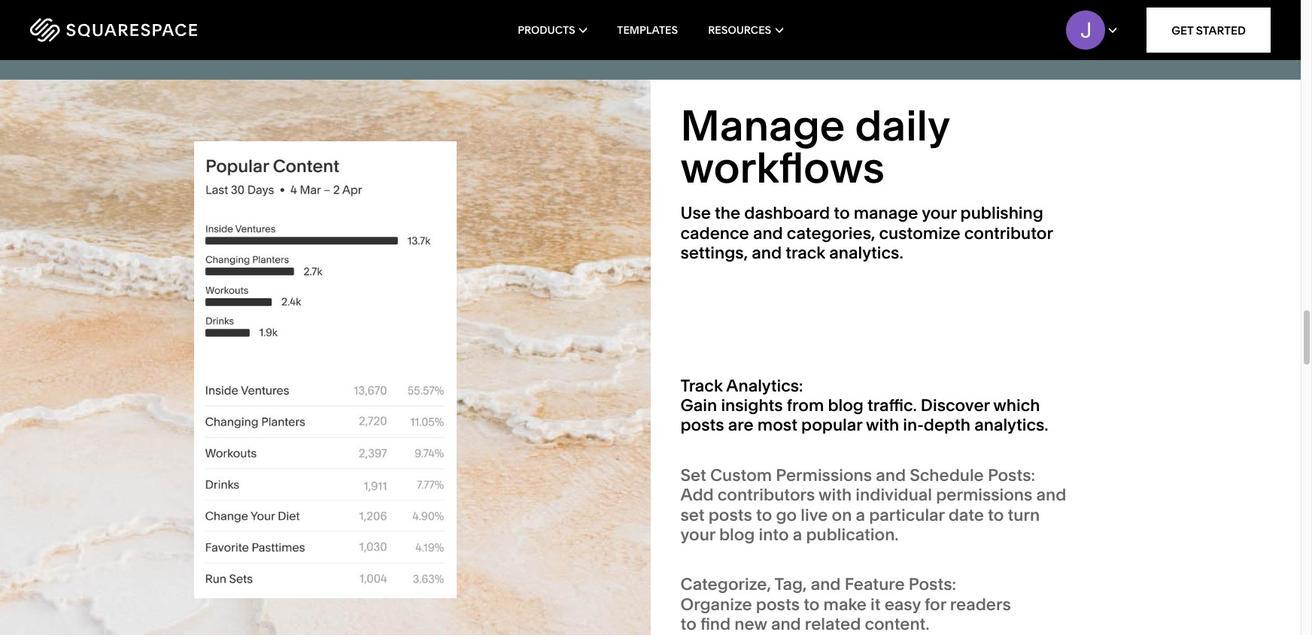 Task type: locate. For each thing, give the bounding box(es) containing it.
0 horizontal spatial analytics.
[[829, 243, 903, 264]]

traffic.
[[868, 396, 917, 416]]

posts right set on the bottom right of page
[[709, 505, 752, 526]]

1 horizontal spatial blog
[[828, 396, 864, 416]]

posts: up content. on the right bottom of page
[[909, 575, 956, 596]]

content.
[[865, 615, 930, 635]]

1 horizontal spatial with
[[866, 416, 899, 436]]

make
[[824, 595, 867, 615]]

get started link
[[1147, 8, 1271, 53]]

resources button
[[708, 0, 783, 60]]

add
[[681, 486, 714, 506]]

0 horizontal spatial blog
[[719, 525, 755, 546]]

to left the 'make'
[[804, 595, 820, 615]]

1 vertical spatial your
[[681, 525, 715, 546]]

posts left are
[[681, 416, 724, 436]]

posts inside set custom permissions and schedule posts: add contributors with individual permissions and set posts to go live on a particular date to turn your blog into a publication.
[[709, 505, 752, 526]]

analytics. down manage
[[829, 243, 903, 264]]

manage
[[854, 204, 918, 224]]

your inside the use the dashboard to manage your publishing cadence and categories, customize contributor settings, and track analytics.
[[922, 204, 957, 224]]

and
[[753, 223, 783, 244], [752, 243, 782, 264], [876, 466, 906, 486], [1037, 486, 1067, 506], [811, 575, 841, 596], [771, 615, 801, 635]]

schedule
[[910, 466, 984, 486]]

your down add
[[681, 525, 715, 546]]

turn
[[1008, 505, 1040, 526]]

squarespace logo image
[[30, 18, 197, 42]]

0 vertical spatial posts:
[[988, 466, 1035, 486]]

0 vertical spatial posts
[[681, 416, 724, 436]]

track analytics: gain insights from blog traffic. discover which posts are most popular with in-depth analytics.
[[681, 376, 1049, 436]]

1 vertical spatial posts
[[709, 505, 752, 526]]

from
[[787, 396, 824, 416]]

2 vertical spatial posts
[[756, 595, 800, 615]]

analytics. right depth in the right of the page
[[975, 416, 1049, 436]]

set custom permissions and schedule posts: add contributors with individual permissions and set posts to go live on a particular date to turn your blog into a publication.
[[681, 466, 1067, 546]]

0 vertical spatial with
[[866, 416, 899, 436]]

templates link
[[617, 0, 678, 60]]

blog right the from on the right bottom of the page
[[828, 396, 864, 416]]

blog left into
[[719, 525, 755, 546]]

1 vertical spatial blog
[[719, 525, 755, 546]]

posts left related
[[756, 595, 800, 615]]

settings,
[[681, 243, 748, 264]]

tag,
[[775, 575, 807, 596]]

your right manage
[[922, 204, 957, 224]]

0 vertical spatial analytics.
[[829, 243, 903, 264]]

1 horizontal spatial analytics.
[[975, 416, 1049, 436]]

track analytics image
[[194, 141, 456, 599]]

a
[[856, 505, 865, 526], [793, 525, 802, 546]]

use the dashboard to manage your publishing cadence and categories, customize contributor settings, and track analytics.
[[681, 204, 1053, 264]]

dashboard
[[744, 204, 830, 224]]

1 vertical spatial posts:
[[909, 575, 956, 596]]

with up publication.
[[819, 486, 852, 506]]

1 horizontal spatial a
[[856, 505, 865, 526]]

readers
[[950, 595, 1011, 615]]

0 vertical spatial blog
[[828, 396, 864, 416]]

posts: inside categorize, tag, and feature posts: organize posts to make it easy for readers to find new and  related content.
[[909, 575, 956, 596]]

with left in-
[[866, 416, 899, 436]]

resources
[[708, 23, 771, 37]]

to inside the use the dashboard to manage your publishing cadence and categories, customize contributor settings, and track analytics.
[[834, 204, 850, 224]]

to left manage
[[834, 204, 850, 224]]

set
[[681, 505, 705, 526]]

contributor
[[965, 223, 1053, 244]]

categorize, tag, and feature posts: organize posts to make it easy for readers to find new and  related content.
[[681, 575, 1011, 635]]

individual
[[856, 486, 932, 506]]

particular
[[869, 505, 945, 526]]

1 vertical spatial analytics.
[[975, 416, 1049, 436]]

popular
[[801, 416, 863, 436]]

templates
[[617, 23, 678, 37]]

blog
[[828, 396, 864, 416], [719, 525, 755, 546]]

which
[[994, 396, 1040, 416]]

are
[[728, 416, 754, 436]]

a right the on
[[856, 505, 865, 526]]

discover
[[921, 396, 990, 416]]

analytics. inside the use the dashboard to manage your publishing cadence and categories, customize contributor settings, and track analytics.
[[829, 243, 903, 264]]

0 horizontal spatial your
[[681, 525, 715, 546]]

a right into
[[793, 525, 802, 546]]

find
[[700, 615, 731, 635]]

insights
[[721, 396, 783, 416]]

your
[[922, 204, 957, 224], [681, 525, 715, 546]]

posts
[[681, 416, 724, 436], [709, 505, 752, 526], [756, 595, 800, 615]]

posts:
[[988, 466, 1035, 486], [909, 575, 956, 596]]

0 horizontal spatial posts:
[[909, 575, 956, 596]]

to left find
[[681, 615, 697, 635]]

categories,
[[787, 223, 875, 244]]

workflows
[[681, 143, 885, 194]]

track
[[681, 376, 723, 396]]

posts: up turn
[[988, 466, 1035, 486]]

the
[[715, 204, 741, 224]]

most
[[758, 416, 798, 436]]

posts inside categorize, tag, and feature posts: organize posts to make it easy for readers to find new and  related content.
[[756, 595, 800, 615]]

analytics. inside track analytics: gain insights from blog traffic. discover which posts are most popular with in-depth analytics.
[[975, 416, 1049, 436]]

in-
[[903, 416, 924, 436]]

beach sand background image
[[0, 80, 651, 636]]

1 horizontal spatial posts:
[[988, 466, 1035, 486]]

0 horizontal spatial with
[[819, 486, 852, 506]]

0 vertical spatial your
[[922, 204, 957, 224]]

analytics.
[[829, 243, 903, 264], [975, 416, 1049, 436]]

with
[[866, 416, 899, 436], [819, 486, 852, 506]]

get started
[[1172, 23, 1246, 37]]

1 vertical spatial with
[[819, 486, 852, 506]]

1 horizontal spatial your
[[922, 204, 957, 224]]

to
[[834, 204, 850, 224], [756, 505, 772, 526], [988, 505, 1004, 526], [804, 595, 820, 615], [681, 615, 697, 635]]

categorize,
[[681, 575, 771, 596]]



Task type: describe. For each thing, give the bounding box(es) containing it.
your inside set custom permissions and schedule posts: add contributors with individual permissions and set posts to go live on a particular date to turn your blog into a publication.
[[681, 525, 715, 546]]

custom
[[710, 466, 772, 486]]

manage
[[681, 100, 845, 152]]

posts: inside set custom permissions and schedule posts: add contributors with individual permissions and set posts to go live on a particular date to turn your blog into a publication.
[[988, 466, 1035, 486]]

analytics:
[[726, 376, 803, 396]]

started
[[1196, 23, 1246, 37]]

permissions
[[776, 466, 872, 486]]

daily
[[855, 100, 950, 152]]

for
[[925, 595, 946, 615]]

track
[[786, 243, 826, 264]]

products button
[[518, 0, 587, 60]]

manage daily workflows
[[681, 100, 950, 194]]

blog inside track analytics: gain insights from blog traffic. discover which posts are most popular with in-depth analytics.
[[828, 396, 864, 416]]

on
[[832, 505, 852, 526]]

use
[[681, 204, 711, 224]]

into
[[759, 525, 789, 546]]

go
[[776, 505, 797, 526]]

with inside set custom permissions and schedule posts: add contributors with individual permissions and set posts to go live on a particular date to turn your blog into a publication.
[[819, 486, 852, 506]]

permissions
[[936, 486, 1033, 506]]

blog inside set custom permissions and schedule posts: add contributors with individual permissions and set posts to go live on a particular date to turn your blog into a publication.
[[719, 525, 755, 546]]

organize
[[681, 595, 752, 615]]

publishing
[[961, 204, 1044, 224]]

gain
[[681, 396, 717, 416]]

depth
[[924, 416, 971, 436]]

with inside track analytics: gain insights from blog traffic. discover which posts are most popular with in-depth analytics.
[[866, 416, 899, 436]]

new
[[735, 615, 767, 635]]

live
[[801, 505, 828, 526]]

date
[[949, 505, 984, 526]]

posts inside track analytics: gain insights from blog traffic. discover which posts are most popular with in-depth analytics.
[[681, 416, 724, 436]]

contributors
[[718, 486, 815, 506]]

get
[[1172, 23, 1194, 37]]

to left turn
[[988, 505, 1004, 526]]

to left 'go'
[[756, 505, 772, 526]]

feature
[[845, 575, 905, 596]]

customize
[[879, 223, 961, 244]]

products
[[518, 23, 575, 37]]

related
[[805, 615, 861, 635]]

easy
[[885, 595, 921, 615]]

set
[[681, 466, 706, 486]]

squarespace logo link
[[30, 18, 278, 42]]

it
[[871, 595, 881, 615]]

publication.
[[806, 525, 899, 546]]

cadence
[[681, 223, 749, 244]]

0 horizontal spatial a
[[793, 525, 802, 546]]



Task type: vqa. For each thing, say whether or not it's contained in the screenshot.
Insights at right bottom
yes



